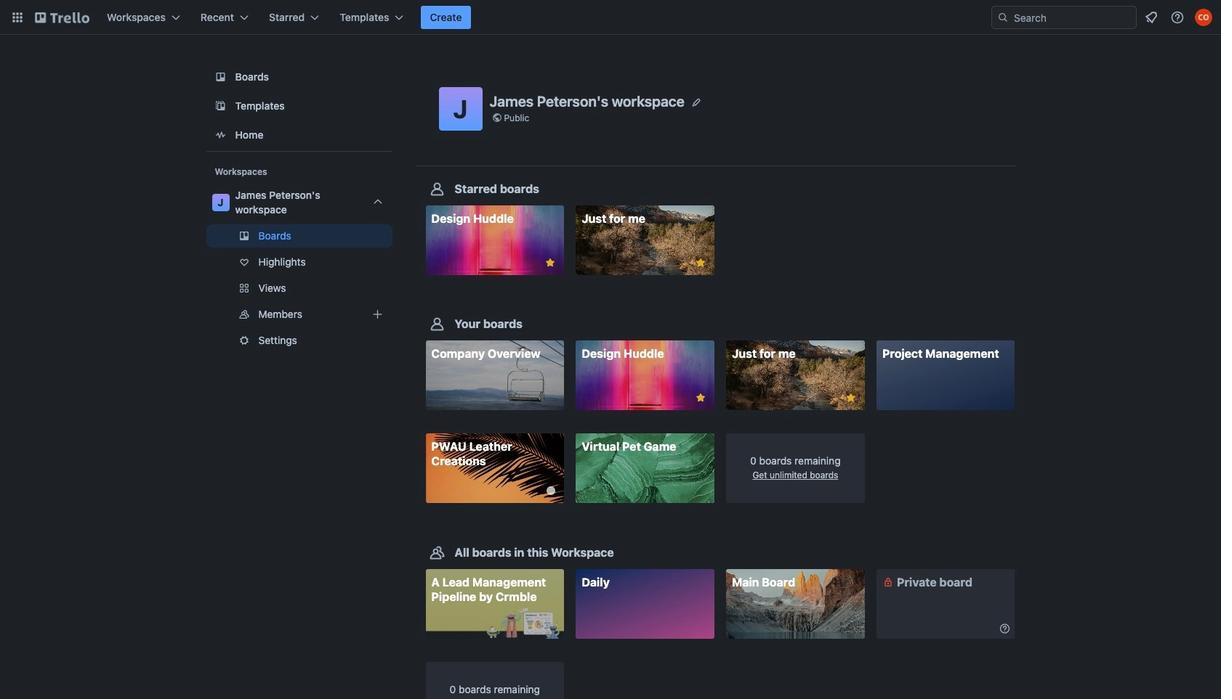 Task type: describe. For each thing, give the bounding box(es) containing it.
0 horizontal spatial sm image
[[881, 575, 895, 590]]

back to home image
[[35, 6, 89, 29]]

home image
[[212, 126, 229, 144]]

0 notifications image
[[1143, 9, 1160, 26]]

Search field
[[1009, 7, 1136, 28]]

click to unstar this board. it will be removed from your starred list. image
[[694, 392, 707, 405]]

there is new activity on this board. image
[[547, 487, 555, 496]]

1 horizontal spatial click to unstar this board. it will be removed from your starred list. image
[[694, 257, 707, 270]]

1 horizontal spatial sm image
[[998, 622, 1012, 637]]



Task type: vqa. For each thing, say whether or not it's contained in the screenshot.
home
no



Task type: locate. For each thing, give the bounding box(es) containing it.
click to unstar this board. it will be removed from your starred list. image
[[544, 257, 557, 270], [694, 257, 707, 270], [844, 392, 857, 405]]

0 horizontal spatial click to unstar this board. it will be removed from your starred list. image
[[544, 257, 557, 270]]

add image
[[369, 306, 386, 323]]

2 horizontal spatial click to unstar this board. it will be removed from your starred list. image
[[844, 392, 857, 405]]

template board image
[[212, 97, 229, 115]]

board image
[[212, 68, 229, 86]]

search image
[[997, 12, 1009, 23]]

0 vertical spatial sm image
[[881, 575, 895, 590]]

christina overa (christinaovera) image
[[1195, 9, 1212, 26]]

primary element
[[0, 0, 1221, 35]]

open information menu image
[[1170, 10, 1185, 25]]

sm image
[[881, 575, 895, 590], [998, 622, 1012, 637]]

1 vertical spatial sm image
[[998, 622, 1012, 637]]



